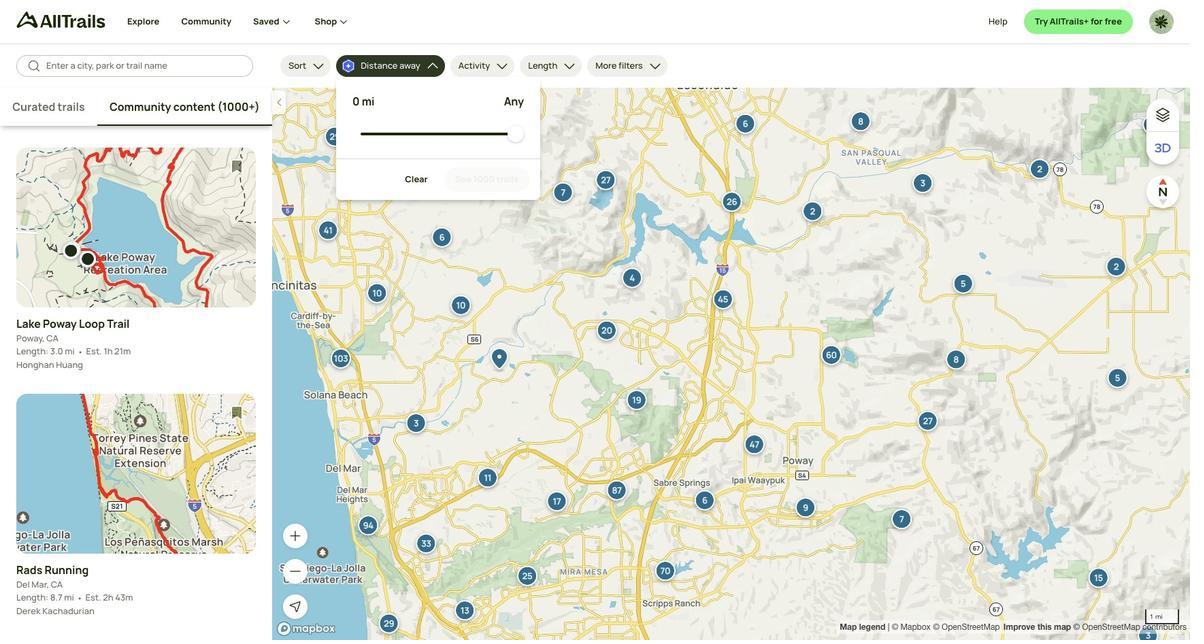 Task type: vqa. For each thing, say whether or not it's contained in the screenshot.
Saved link
yes



Task type: describe. For each thing, give the bounding box(es) containing it.
filters
[[619, 59, 643, 72]]

zoom map out image
[[289, 565, 302, 579]]

mapbox
[[901, 623, 931, 632]]

trails inside button
[[497, 173, 519, 185]]

mi right 0 on the left top
[[362, 94, 375, 109]]

see 1000 trails button
[[444, 167, 530, 192]]

list containing map legend
[[840, 621, 1187, 634]]

alltrails image
[[16, 12, 105, 28]]

© openstreetmap link
[[933, 623, 1000, 632]]

43m
[[115, 591, 133, 604]]

saved button
[[253, 0, 315, 44]]

for
[[1091, 15, 1103, 27]]

map options image
[[1155, 107, 1171, 123]]

more filters button
[[588, 55, 667, 77]]

length button
[[520, 55, 582, 77]]

2h
[[103, 591, 113, 604]]

2 openstreetmap from the left
[[1082, 623, 1141, 632]]

|
[[888, 623, 890, 632]]

distance away
[[361, 59, 420, 72]]

zoom map in image
[[289, 530, 302, 543]]

saved
[[253, 15, 279, 27]]

help link
[[989, 10, 1008, 34]]

map
[[840, 622, 857, 632]]

shop link
[[315, 0, 351, 44]]

improve
[[1004, 622, 1036, 632]]

see
[[455, 173, 472, 185]]

curated trails
[[12, 99, 85, 114]]

mi inside rads running del mar, ca length: 8.7 mi • est. 2h 43m derek kachadurian
[[64, 591, 74, 604]]

poway,
[[16, 332, 45, 344]]

est. inside rads running del mar, ca length: 8.7 mi • est. 2h 43m derek kachadurian
[[85, 591, 101, 604]]

this
[[1038, 622, 1052, 632]]

reset north and pitch image
[[1150, 178, 1177, 206]]

community content (1000+)
[[110, 99, 260, 114]]

© openstreetmap contributors link
[[1074, 623, 1187, 632]]

saved link
[[253, 0, 293, 44]]

try
[[1035, 15, 1048, 27]]

distance away slider
[[508, 126, 524, 142]]

trails inside tab
[[58, 99, 85, 114]]

alltrails+
[[1050, 15, 1089, 27]]

see 1000 trails
[[455, 173, 519, 185]]

lake
[[16, 316, 41, 331]]

21m
[[114, 345, 131, 357]]

map legend link
[[840, 622, 888, 632]]

1 openstreetmap from the left
[[942, 623, 1000, 632]]

0
[[353, 94, 360, 109]]

1h
[[104, 345, 113, 357]]

2 © from the left
[[933, 623, 940, 632]]

alltrails link
[[16, 12, 127, 34]]

any
[[504, 94, 524, 109]]

1000
[[473, 173, 495, 185]]

away
[[400, 59, 420, 72]]

length
[[528, 59, 558, 72]]

length: inside lake poway loop trail poway, ca length: 3.0 mi • est. 1h 21m honghan huang
[[16, 345, 48, 357]]

mi inside lake poway loop trail poway, ca length: 3.0 mi • est. 1h 21m honghan huang
[[65, 345, 75, 357]]

sort button
[[280, 55, 331, 77]]

help
[[989, 15, 1008, 27]]

map
[[1054, 622, 1071, 632]]

curated trails tab
[[0, 88, 97, 126]]

enable 3d map image
[[1155, 140, 1171, 157]]

activity
[[459, 59, 490, 72]]

8.7
[[50, 591, 62, 604]]

more filters
[[596, 59, 643, 72]]

© mapbox link
[[892, 623, 931, 632]]

loop
[[79, 316, 105, 331]]

explore
[[127, 15, 160, 27]]

clear
[[405, 173, 428, 185]]

shop
[[315, 15, 337, 27]]



Task type: locate. For each thing, give the bounding box(es) containing it.
1 vertical spatial •
[[77, 592, 83, 604]]

trails
[[58, 99, 85, 114], [497, 173, 519, 185]]

ca inside lake poway loop trail poway, ca length: 3.0 mi • est. 1h 21m honghan huang
[[46, 332, 58, 344]]

improve this map link
[[1004, 622, 1071, 632]]

length: up derek
[[16, 591, 48, 604]]

(1000+)
[[218, 99, 260, 114]]

•
[[77, 346, 83, 358], [77, 592, 83, 604]]

dialog
[[0, 0, 1190, 640]]

map legend | © mapbox © openstreetmap improve this map © openstreetmap contributors
[[840, 622, 1187, 632]]

community for community
[[181, 15, 231, 27]]

0 horizontal spatial trails
[[58, 99, 85, 114]]

mi right 3.0
[[65, 345, 75, 357]]

poway
[[43, 316, 77, 331]]

©
[[892, 623, 899, 632], [933, 623, 940, 632], [1074, 623, 1080, 632]]

1 horizontal spatial trails
[[497, 173, 519, 185]]

openstreetmap
[[942, 623, 1000, 632], [1082, 623, 1141, 632]]

free
[[1105, 15, 1122, 27]]

rads
[[16, 563, 42, 578]]

3.0
[[50, 345, 63, 357]]

running
[[45, 563, 89, 578]]

0 vertical spatial community
[[181, 15, 231, 27]]

openstreetmap left improve
[[942, 623, 1000, 632]]

© right map
[[1074, 623, 1080, 632]]

map region
[[272, 88, 1190, 640]]

content
[[173, 99, 215, 114]]

ca up the 8.7
[[51, 578, 63, 590]]

1 horizontal spatial openstreetmap
[[1082, 623, 1141, 632]]

Enter a city, park or trail name field
[[46, 59, 242, 73]]

1
[[1150, 613, 1154, 621]]

0 horizontal spatial community
[[110, 99, 171, 114]]

openstreetmap right map
[[1082, 623, 1141, 632]]

curated
[[12, 99, 55, 114]]

mar,
[[32, 578, 49, 590]]

rads running del mar, ca length: 8.7 mi • est. 2h 43m derek kachadurian
[[16, 563, 133, 618]]

list
[[840, 621, 1187, 634]]

3 © from the left
[[1074, 623, 1080, 632]]

2 horizontal spatial ©
[[1074, 623, 1080, 632]]

length:
[[16, 345, 48, 357], [16, 591, 48, 604]]

kachadurian
[[42, 605, 94, 618]]

0 vertical spatial length:
[[16, 345, 48, 357]]

ca
[[46, 332, 58, 344], [51, 578, 63, 590]]

est. inside lake poway loop trail poway, ca length: 3.0 mi • est. 1h 21m honghan huang
[[86, 345, 102, 357]]

trails right curated
[[58, 99, 85, 114]]

0 horizontal spatial ©
[[892, 623, 899, 632]]

0 vertical spatial add to list image
[[229, 159, 245, 175]]

1 vertical spatial trails
[[497, 173, 519, 185]]

1 length: from the top
[[16, 345, 48, 357]]

1 vertical spatial est.
[[85, 591, 101, 604]]

2 add to list image from the top
[[229, 405, 245, 421]]

more
[[596, 59, 617, 72]]

0 mi
[[353, 94, 375, 109]]

close this dialog image
[[1154, 583, 1167, 596]]

community
[[181, 15, 231, 27], [110, 99, 171, 114]]

add to list image
[[229, 159, 245, 175], [229, 405, 245, 421]]

• up kachadurian
[[77, 592, 83, 604]]

• up huang
[[77, 346, 83, 358]]

1 © from the left
[[892, 623, 899, 632]]

ca inside rads running del mar, ca length: 8.7 mi • est. 2h 43m derek kachadurian
[[51, 578, 63, 590]]

mi right 1
[[1156, 613, 1163, 621]]

distance away button
[[336, 55, 445, 77]]

• inside rads running del mar, ca length: 8.7 mi • est. 2h 43m derek kachadurian
[[77, 592, 83, 604]]

community for community content (1000+)
[[110, 99, 171, 114]]

mi right the 8.7
[[64, 591, 74, 604]]

community inside community content (1000+) tab
[[110, 99, 171, 114]]

0 vertical spatial est.
[[86, 345, 102, 357]]

add to list image for lake poway loop trail
[[229, 159, 245, 175]]

1 horizontal spatial ©
[[933, 623, 940, 632]]

1 horizontal spatial community
[[181, 15, 231, 27]]

0 vertical spatial trails
[[58, 99, 85, 114]]

length: down poway,
[[16, 345, 48, 357]]

try alltrails+ for free
[[1035, 15, 1122, 27]]

distance
[[361, 59, 398, 72]]

kendall image
[[1150, 10, 1174, 34]]

lake poway loop trail image
[[16, 148, 256, 307]]

clear button
[[394, 167, 439, 192]]

est.
[[86, 345, 102, 357], [85, 591, 101, 604]]

© right |
[[892, 623, 899, 632]]

est. left 2h
[[85, 591, 101, 604]]

trails right 1000
[[497, 173, 519, 185]]

activity button
[[450, 55, 515, 77]]

community link
[[181, 0, 231, 44]]

community down the enter a city, park or trail name field
[[110, 99, 171, 114]]

ca up 3.0
[[46, 332, 58, 344]]

1 add to list image from the top
[[229, 159, 245, 175]]

est. left 1h
[[86, 345, 102, 357]]

add to list image for rads running
[[229, 405, 245, 421]]

community content (1000+) tab
[[97, 88, 272, 126]]

0 vertical spatial •
[[77, 346, 83, 358]]

1 vertical spatial add to list image
[[229, 405, 245, 421]]

© right mapbox
[[933, 623, 940, 632]]

1 mi
[[1150, 613, 1163, 621]]

sort
[[289, 59, 306, 72]]

shop button
[[315, 0, 351, 44]]

honghan
[[16, 359, 54, 371]]

tab list
[[0, 88, 272, 126]]

length: inside rads running del mar, ca length: 8.7 mi • est. 2h 43m derek kachadurian
[[16, 591, 48, 604]]

huang
[[56, 359, 83, 371]]

None search field
[[16, 55, 253, 77]]

2 length: from the top
[[16, 591, 48, 604]]

1 vertical spatial community
[[110, 99, 171, 114]]

trail
[[107, 316, 130, 331]]

derek
[[16, 605, 41, 618]]

0 vertical spatial ca
[[46, 332, 58, 344]]

del
[[16, 578, 30, 590]]

current location image
[[289, 600, 302, 614]]

0 horizontal spatial openstreetmap
[[942, 623, 1000, 632]]

legend
[[859, 622, 886, 632]]

tab list containing curated trails
[[0, 88, 272, 126]]

try alltrails+ for free link
[[1024, 10, 1133, 34]]

community left saved
[[181, 15, 231, 27]]

lake poway loop trail poway, ca length: 3.0 mi • est. 1h 21m honghan huang
[[16, 316, 131, 371]]

• inside lake poway loop trail poway, ca length: 3.0 mi • est. 1h 21m honghan huang
[[77, 346, 83, 358]]

explore link
[[127, 0, 160, 44]]

contributors
[[1143, 623, 1187, 632]]

rads running image
[[16, 394, 256, 554]]

1 vertical spatial ca
[[51, 578, 63, 590]]

1 vertical spatial length:
[[16, 591, 48, 604]]

mi
[[362, 94, 375, 109], [65, 345, 75, 357], [64, 591, 74, 604], [1156, 613, 1163, 621]]



